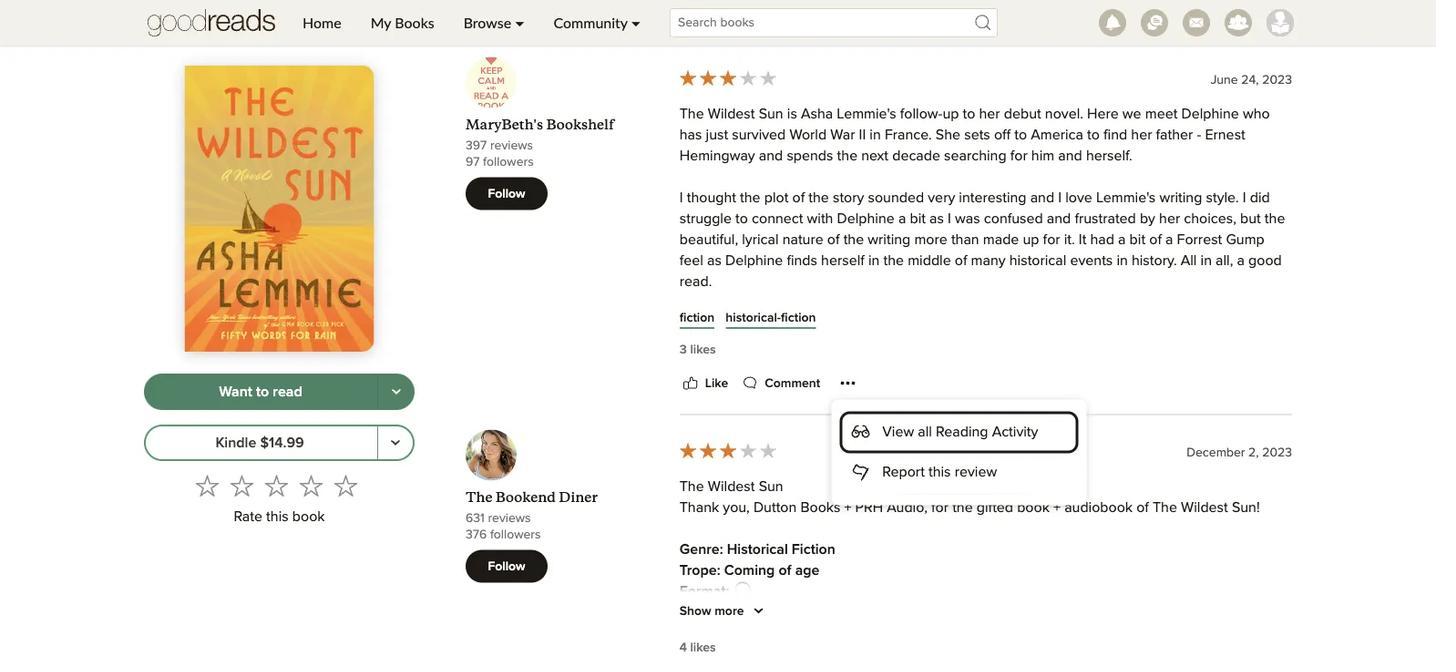 Task type: vqa. For each thing, say whether or not it's contained in the screenshot.
The '28,549 (4%)'
no



Task type: locate. For each thing, give the bounding box(es) containing it.
+ left audiobook
[[1054, 501, 1061, 516]]

historical
[[1010, 254, 1067, 269]]

☆☆☆☆
[[823, 606, 881, 620]]

wildest inside the wildest sun is asha lemmie's follow-up to her debut novel. here we meet delphine who has just survived world war ii in france. she sets off to america to find her father - ernest hemingway and spends the next decade searching for him and herself.
[[708, 107, 755, 122]]

0 vertical spatial followers
[[483, 156, 534, 169]]

1 vertical spatial wildest
[[708, 480, 755, 495]]

2 2023 from the top
[[1262, 447, 1292, 460]]

0 horizontal spatial more
[[715, 605, 744, 618]]

0 horizontal spatial her
[[979, 107, 1000, 122]]

sun inside the wildest sun thank you, dutton books + prh audio, for the gifted book + audiobook of the wildest sun!
[[759, 480, 783, 495]]

community
[[554, 14, 628, 31]]

the bookend diner link
[[466, 489, 598, 506]]

followers
[[483, 156, 534, 169], [490, 529, 541, 542]]

her for debut
[[1131, 128, 1152, 143]]

comment inside review by melodi | booksandchicks element
[[765, 5, 821, 17]]

follow down 'marybeth's bookshelf 397 reviews 97 followers'
[[488, 188, 526, 201]]

fiction down finds
[[781, 312, 816, 325]]

0 horizontal spatial for
[[931, 501, 949, 516]]

of left age
[[779, 564, 792, 578]]

0 vertical spatial up
[[943, 107, 959, 122]]

1 likes from the top
[[690, 344, 716, 357]]

1 like button from the top
[[680, 0, 728, 22]]

1 vertical spatial bit
[[1130, 233, 1146, 248]]

1 ▾ from the left
[[515, 14, 525, 31]]

the left gifted
[[953, 501, 973, 516]]

wildest left sun!
[[1181, 501, 1228, 516]]

1 2023 from the top
[[1262, 74, 1292, 87]]

sun inside the wildest sun is asha lemmie's follow-up to her debut novel. here we meet delphine who has just survived world war ii in france. she sets off to america to find her father - ernest hemingway and spends the next decade searching for him and herself.
[[759, 107, 783, 122]]

0 vertical spatial as
[[930, 212, 944, 227]]

+ left prh
[[844, 501, 852, 516]]

writing down sounded
[[868, 233, 911, 248]]

writing up "choices," at top right
[[1160, 191, 1202, 206]]

-
[[1197, 128, 1202, 143]]

1 rating 3 out of 5 image from the top
[[678, 69, 778, 89]]

the right but
[[1265, 212, 1285, 227]]

and down survived
[[759, 149, 783, 164]]

1 vertical spatial writing
[[868, 233, 911, 248]]

in inside the wildest sun is asha lemmie's follow-up to her debut novel. here we meet delphine who has just survived world war ii in france. she sets off to america to find her father - ernest hemingway and spends the next decade searching for him and herself.
[[870, 128, 881, 143]]

comment button inside review by melodi | booksandchicks element
[[739, 0, 821, 22]]

narration:
[[755, 606, 819, 620]]

0 vertical spatial delphine
[[1182, 107, 1239, 122]]

0 horizontal spatial writing
[[868, 233, 911, 248]]

lemmie's
[[837, 107, 897, 122], [1096, 191, 1156, 206]]

the inside the wildest sun is asha lemmie's follow-up to her debut novel. here we meet delphine who has just survived world war ii in france. she sets off to america to find her father - ernest hemingway and spends the next decade searching for him and herself.
[[837, 149, 858, 164]]

2 sun from the top
[[759, 480, 783, 495]]

followers down bookend
[[490, 529, 541, 542]]

1 vertical spatial like
[[705, 377, 728, 390]]

0 vertical spatial rating 3 out of 5 image
[[678, 69, 778, 89]]

like inside review by marybeth's bookshelf element
[[705, 377, 728, 390]]

than
[[951, 233, 979, 248]]

the bookend diner 631 reviews 376 followers
[[466, 489, 598, 542]]

24,
[[1242, 74, 1259, 87]]

1 horizontal spatial her
[[1131, 128, 1152, 143]]

her right 'by'
[[1159, 212, 1180, 227]]

lemmie's up ii
[[837, 107, 897, 122]]

followers inside 'marybeth's bookshelf 397 reviews 97 followers'
[[483, 156, 534, 169]]

0 horizontal spatial lemmie's
[[837, 107, 897, 122]]

books right my
[[395, 14, 434, 31]]

0 vertical spatial comment
[[765, 5, 821, 17]]

review by the bookend diner element
[[466, 430, 1292, 656]]

1 vertical spatial more
[[715, 605, 744, 618]]

follow inside review by the bookend diner element
[[488, 561, 526, 573]]

her down the we
[[1131, 128, 1152, 143]]

0 vertical spatial more
[[914, 233, 948, 248]]

by
[[1140, 212, 1156, 227]]

rating 3 out of 5 image
[[678, 69, 778, 89], [678, 441, 778, 461]]

up up she
[[943, 107, 959, 122]]

asha
[[801, 107, 833, 122]]

2023
[[1262, 74, 1292, 87], [1262, 447, 1292, 460]]

wildest for is
[[708, 107, 755, 122]]

and down america
[[1058, 149, 1083, 164]]

2 follow button from the top
[[466, 551, 548, 584]]

1 vertical spatial her
[[1131, 128, 1152, 143]]

like button
[[680, 0, 728, 22], [680, 373, 728, 395]]

up inside the wildest sun is asha lemmie's follow-up to her debut novel. here we meet delphine who has just survived world war ii in france. she sets off to america to find her father - ernest hemingway and spends the next decade searching for him and herself.
[[943, 107, 959, 122]]

fiction up '3 likes'
[[680, 312, 715, 325]]

followers right the 97
[[483, 156, 534, 169]]

bit down sounded
[[910, 212, 926, 227]]

more down 🎧
[[715, 605, 744, 618]]

the up thank
[[680, 480, 704, 495]]

to right the off
[[1015, 128, 1027, 143]]

in right herself
[[869, 254, 880, 269]]

delphine down lyrical
[[725, 254, 783, 269]]

wildest up the just
[[708, 107, 755, 122]]

2 horizontal spatial delphine
[[1182, 107, 1239, 122]]

0 vertical spatial this
[[929, 466, 951, 481]]

i thought the plot of the story sounded very interesting and i love lemmie's writing style. i did struggle to connect with delphine a bit as i was confused and frustrated by her choices, but the beautiful, lyrical nature of the writing more than made up for it. it had a bit of a forrest gump feel as delphine finds herself in the middle of many historical events in history. all in all, a good read.
[[680, 191, 1285, 290]]

rating 3 out of 5 image up the just
[[678, 69, 778, 89]]

the
[[837, 149, 858, 164], [740, 191, 761, 206], [809, 191, 829, 206], [1265, 212, 1285, 227], [844, 233, 864, 248], [884, 254, 904, 269], [953, 501, 973, 516]]

1 comment button from the top
[[739, 0, 821, 22]]

fiction link
[[680, 309, 715, 328]]

rate this book
[[234, 510, 325, 524]]

1 horizontal spatial lemmie's
[[1096, 191, 1156, 206]]

delphine up -
[[1182, 107, 1239, 122]]

1 vertical spatial books
[[801, 501, 841, 516]]

2 horizontal spatial her
[[1159, 212, 1180, 227]]

read.
[[680, 275, 712, 290]]

1 vertical spatial lemmie's
[[1096, 191, 1156, 206]]

None search field
[[655, 8, 1013, 37]]

more
[[914, 233, 948, 248], [715, 605, 744, 618]]

lemmie's up frustrated
[[1096, 191, 1156, 206]]

her inside the i thought the plot of the story sounded very interesting and i love lemmie's writing style. i did struggle to connect with delphine a bit as i was confused and frustrated by her choices, but the beautiful, lyrical nature of the writing more than made up for it. it had a bit of a forrest gump feel as delphine finds herself in the middle of many historical events in history. all in all, a good read.
[[1159, 212, 1180, 227]]

show
[[680, 605, 711, 618]]

1 follow from the top
[[488, 188, 526, 201]]

a right had
[[1118, 233, 1126, 248]]

ernest
[[1205, 128, 1246, 143]]

menu containing view all reading activity
[[842, 415, 1076, 491]]

rating 3 out of 5 image up you,
[[678, 441, 778, 461]]

dutton
[[754, 501, 797, 516]]

likes inside review by the bookend diner element
[[690, 642, 716, 655]]

view
[[882, 426, 914, 440]]

1 vertical spatial as
[[707, 254, 722, 269]]

1 horizontal spatial +
[[1054, 501, 1061, 516]]

fiction
[[792, 543, 836, 558]]

sun left is
[[759, 107, 783, 122]]

likes for 4 likes
[[690, 642, 716, 655]]

marybeth's bookshelf 397 reviews 97 followers
[[466, 116, 614, 169]]

0 vertical spatial for
[[1011, 149, 1028, 164]]

reviews down marybeth's
[[490, 140, 533, 152]]

more up middle
[[914, 233, 948, 248]]

0 horizontal spatial books
[[395, 14, 434, 31]]

as
[[930, 212, 944, 227], [707, 254, 722, 269]]

2 vertical spatial for
[[931, 501, 949, 516]]

2 likes from the top
[[690, 642, 716, 655]]

this right rate
[[266, 510, 289, 524]]

1 horizontal spatial book
[[1017, 501, 1050, 516]]

0 horizontal spatial +
[[844, 501, 852, 516]]

2 vertical spatial wildest
[[1181, 501, 1228, 516]]

sun for you,
[[759, 480, 783, 495]]

but
[[1240, 212, 1261, 227]]

review by marybeth's bookshelf element
[[466, 58, 1292, 506]]

1 vertical spatial sun
[[759, 480, 783, 495]]

comment inside review by marybeth's bookshelf element
[[765, 377, 821, 390]]

as down beautiful,
[[707, 254, 722, 269]]

2 follow from the top
[[488, 561, 526, 573]]

this
[[929, 466, 951, 481], [266, 510, 289, 524]]

kindle
[[215, 435, 256, 450]]

2023 for marybeth's bookshelf
[[1262, 74, 1292, 87]]

i left thought
[[680, 191, 683, 206]]

follow for diner
[[488, 561, 526, 573]]

reading
[[936, 426, 988, 440]]

Search by book title or ISBN text field
[[670, 8, 998, 37]]

1 vertical spatial follow
[[488, 561, 526, 573]]

a up history.
[[1166, 233, 1173, 248]]

2 vertical spatial her
[[1159, 212, 1180, 227]]

0 horizontal spatial book
[[292, 510, 325, 524]]

sun for asha
[[759, 107, 783, 122]]

rating 3 out of 5 image inside review by marybeth's bookshelf element
[[678, 69, 778, 89]]

rate 2 out of 5 image
[[230, 474, 254, 497]]

0 vertical spatial reviews
[[490, 140, 533, 152]]

i left did
[[1243, 191, 1246, 206]]

2 rating 3 out of 5 image from the top
[[678, 441, 778, 461]]

1 vertical spatial rating 3 out of 5 image
[[678, 441, 778, 461]]

show more button
[[680, 601, 770, 623]]

my
[[371, 14, 391, 31]]

books
[[395, 14, 434, 31], [801, 501, 841, 516]]

0 vertical spatial lemmie's
[[837, 107, 897, 122]]

0 vertical spatial bit
[[910, 212, 926, 227]]

thank
[[680, 501, 719, 516]]

books up fiction
[[801, 501, 841, 516]]

for left the him
[[1011, 149, 1028, 164]]

0 horizontal spatial fiction
[[680, 312, 715, 325]]

like button inside review by marybeth's bookshelf element
[[680, 373, 728, 395]]

to up lyrical
[[736, 212, 748, 227]]

book down rate 4 out of 5 icon
[[292, 510, 325, 524]]

2 like button from the top
[[680, 373, 728, 395]]

▾ for community ▾
[[631, 14, 641, 31]]

wildest for thank
[[708, 480, 755, 495]]

0 horizontal spatial up
[[943, 107, 959, 122]]

0 vertical spatial like button
[[680, 0, 728, 22]]

2 like from the top
[[705, 377, 728, 390]]

rate 1 out of 5 image
[[195, 474, 219, 497]]

follow down the bookend diner 631 reviews 376 followers
[[488, 561, 526, 573]]

for right "audio,"
[[931, 501, 949, 516]]

1 horizontal spatial as
[[930, 212, 944, 227]]

read
[[273, 384, 302, 399]]

2 + from the left
[[1054, 501, 1061, 516]]

0 vertical spatial follow button
[[466, 178, 548, 211]]

june 24, 2023
[[1211, 74, 1292, 87]]

in right events
[[1117, 254, 1128, 269]]

0 vertical spatial wildest
[[708, 107, 755, 122]]

up up historical at the right top of page
[[1023, 233, 1039, 248]]

confused
[[984, 212, 1043, 227]]

0 horizontal spatial this
[[266, 510, 289, 524]]

all,
[[1216, 254, 1233, 269]]

with
[[807, 212, 833, 227]]

2023 inside review by marybeth's bookshelf element
[[1262, 74, 1292, 87]]

she
[[936, 128, 961, 143]]

very
[[928, 191, 955, 206]]

1 horizontal spatial ▾
[[631, 14, 641, 31]]

1 horizontal spatial delphine
[[837, 212, 895, 227]]

the down war
[[837, 149, 858, 164]]

▾ right the browse
[[515, 14, 525, 31]]

2 comment from the top
[[765, 377, 821, 390]]

1 horizontal spatial more
[[914, 233, 948, 248]]

this inside review by marybeth's bookshelf element
[[929, 466, 951, 481]]

1 like from the top
[[705, 5, 728, 17]]

follow inside review by marybeth's bookshelf element
[[488, 188, 526, 201]]

1 vertical spatial this
[[266, 510, 289, 524]]

follow button for diner
[[466, 551, 548, 584]]

likes down pub
[[690, 642, 716, 655]]

profile image for the bookend diner. image
[[466, 430, 517, 481]]

this left review
[[929, 466, 951, 481]]

as down the very
[[930, 212, 944, 227]]

1 vertical spatial followers
[[490, 529, 541, 542]]

2 vertical spatial delphine
[[725, 254, 783, 269]]

delphine down story
[[837, 212, 895, 227]]

the inside the wildest sun thank you, dutton books + prh audio, for the gifted book + audiobook of the wildest sun!
[[953, 501, 973, 516]]

of up history.
[[1150, 233, 1162, 248]]

for left it.
[[1043, 233, 1060, 248]]

delphine inside the wildest sun is asha lemmie's follow-up to her debut novel. here we meet delphine who has just survived world war ii in france. she sets off to america to find her father - ernest hemingway and spends the next decade searching for him and herself.
[[1182, 107, 1239, 122]]

community ▾
[[554, 14, 641, 31]]

sun up dutton
[[759, 480, 783, 495]]

1 vertical spatial follow button
[[466, 551, 548, 584]]

events
[[1070, 254, 1113, 269]]

follow button down 376
[[466, 551, 548, 584]]

rate
[[234, 510, 262, 524]]

0 vertical spatial like
[[705, 5, 728, 17]]

style.
[[1206, 191, 1239, 206]]

4 likes button
[[680, 639, 716, 656]]

wildest up you,
[[708, 480, 755, 495]]

the inside the wildest sun is asha lemmie's follow-up to her debut novel. here we meet delphine who has just survived world war ii in france. she sets off to america to find her father - ernest hemingway and spends the next decade searching for him and herself.
[[680, 107, 704, 122]]

the up has
[[680, 107, 704, 122]]

follow button
[[466, 178, 548, 211], [466, 551, 548, 584]]

home link
[[288, 0, 356, 46]]

2 horizontal spatial for
[[1043, 233, 1060, 248]]

likes inside review by marybeth's bookshelf element
[[690, 344, 716, 357]]

reviews
[[490, 140, 533, 152], [488, 512, 531, 525]]

0 vertical spatial her
[[979, 107, 1000, 122]]

1 sun from the top
[[759, 107, 783, 122]]

bit down 'by'
[[1130, 233, 1146, 248]]

0 vertical spatial comment button
[[739, 0, 821, 22]]

browse ▾
[[464, 14, 525, 31]]

1 vertical spatial comment button
[[739, 373, 821, 395]]

all
[[918, 426, 932, 440]]

reviews down bookend
[[488, 512, 531, 525]]

of down than
[[955, 254, 967, 269]]

view all reading activity
[[882, 426, 1038, 440]]

likes right the 3
[[690, 344, 716, 357]]

2023 inside review by the bookend diner element
[[1262, 447, 1292, 460]]

it.
[[1064, 233, 1075, 248]]

1 vertical spatial for
[[1043, 233, 1060, 248]]

likes for 3 likes
[[690, 344, 716, 357]]

audio,
[[887, 501, 928, 516]]

of up herself
[[827, 233, 840, 248]]

0 horizontal spatial ▾
[[515, 14, 525, 31]]

1 comment from the top
[[765, 5, 821, 17]]

father
[[1156, 128, 1193, 143]]

choices,
[[1184, 212, 1237, 227]]

bit
[[910, 212, 926, 227], [1130, 233, 1146, 248]]

0 vertical spatial likes
[[690, 344, 716, 357]]

wildest
[[708, 107, 755, 122], [708, 480, 755, 495], [1181, 501, 1228, 516]]

▾ right community
[[631, 14, 641, 31]]

historical
[[727, 543, 788, 558]]

her up sets
[[979, 107, 1000, 122]]

kindle $14.99 link
[[144, 425, 378, 461]]

2 ▾ from the left
[[631, 14, 641, 31]]

0 vertical spatial sun
[[759, 107, 783, 122]]

follow button down the 97
[[466, 178, 548, 211]]

story
[[833, 191, 864, 206]]

reviews inside the bookend diner 631 reviews 376 followers
[[488, 512, 531, 525]]

631
[[466, 512, 485, 525]]

in right ii
[[870, 128, 881, 143]]

fiction
[[680, 312, 715, 325], [781, 312, 816, 325]]

the right audiobook
[[1153, 501, 1178, 516]]

1 horizontal spatial up
[[1023, 233, 1039, 248]]

0 vertical spatial books
[[395, 14, 434, 31]]

0 vertical spatial writing
[[1160, 191, 1202, 206]]

2023 right 24,
[[1262, 74, 1292, 87]]

of inside the wildest sun thank you, dutton books + prh audio, for the gifted book + audiobook of the wildest sun!
[[1137, 501, 1149, 516]]

rate 4 out of 5 image
[[299, 474, 323, 497]]

0 vertical spatial follow
[[488, 188, 526, 201]]

1 horizontal spatial fiction
[[781, 312, 816, 325]]

good
[[1249, 254, 1282, 269]]

1 vertical spatial up
[[1023, 233, 1039, 248]]

1 horizontal spatial books
[[801, 501, 841, 516]]

0 vertical spatial 2023
[[1262, 74, 1292, 87]]

book right gifted
[[1017, 501, 1050, 516]]

home image
[[148, 0, 275, 46]]

book
[[1017, 501, 1050, 516], [292, 510, 325, 524]]

browse ▾ link
[[449, 0, 539, 46]]

of right audiobook
[[1137, 501, 1149, 516]]

rating 3 out of 5 image inside review by the bookend diner element
[[678, 441, 778, 461]]

1 vertical spatial 2023
[[1262, 447, 1292, 460]]

0 horizontal spatial delphine
[[725, 254, 783, 269]]

the up herself
[[844, 233, 864, 248]]

meet
[[1145, 107, 1178, 122]]

her
[[979, 107, 1000, 122], [1131, 128, 1152, 143], [1159, 212, 1180, 227]]

2023 right 2,
[[1262, 447, 1292, 460]]

and up confused
[[1030, 191, 1055, 206]]

1 vertical spatial likes
[[690, 642, 716, 655]]

finds
[[787, 254, 818, 269]]

the up 631
[[466, 489, 492, 506]]

1 vertical spatial comment
[[765, 377, 821, 390]]

a down sounded
[[899, 212, 906, 227]]

a
[[899, 212, 906, 227], [1118, 233, 1126, 248], [1166, 233, 1173, 248], [1237, 254, 1245, 269]]

writing
[[1160, 191, 1202, 206], [868, 233, 911, 248]]

menu
[[842, 415, 1076, 491]]

history.
[[1132, 254, 1177, 269]]

1 horizontal spatial this
[[929, 466, 951, 481]]

1 horizontal spatial for
[[1011, 149, 1028, 164]]

like button inside review by melodi | booksandchicks element
[[680, 0, 728, 22]]

to left 'read'
[[256, 384, 269, 399]]

the left plot
[[740, 191, 761, 206]]

1 horizontal spatial writing
[[1160, 191, 1202, 206]]

1 vertical spatial reviews
[[488, 512, 531, 525]]

coming
[[724, 564, 775, 578]]

1 follow button from the top
[[466, 178, 548, 211]]

made
[[983, 233, 1019, 248]]

the inside the bookend diner 631 reviews 376 followers
[[466, 489, 492, 506]]

1 vertical spatial like button
[[680, 373, 728, 395]]



Task type: describe. For each thing, give the bounding box(es) containing it.
was
[[955, 212, 980, 227]]

the left middle
[[884, 254, 904, 269]]

many
[[971, 254, 1006, 269]]

▾ for browse ▾
[[515, 14, 525, 31]]

it
[[1079, 233, 1087, 248]]

report this review link
[[842, 455, 1076, 491]]

rating 0 out of 5 group
[[190, 468, 363, 503]]

for inside the wildest sun is asha lemmie's follow-up to her debut novel. here we meet delphine who has just survived world war ii in france. she sets off to america to find her father - ernest hemingway and spends the next decade searching for him and herself.
[[1011, 149, 1028, 164]]

of right plot
[[792, 191, 805, 206]]

report
[[882, 466, 925, 481]]

has
[[680, 128, 702, 143]]

profile image for marybeth's bookshelf. image
[[466, 58, 517, 109]]

want to read
[[219, 384, 302, 399]]

is
[[787, 107, 797, 122]]

i left was
[[948, 212, 951, 227]]

kindle $14.99
[[215, 435, 304, 450]]

him
[[1032, 149, 1055, 164]]

for inside the i thought the plot of the story sounded very interesting and i love lemmie's writing style. i did struggle to connect with delphine a bit as i was confused and frustrated by her choices, but the beautiful, lyrical nature of the writing more than made up for it. it had a bit of a forrest gump feel as delphine finds herself in the middle of many historical events in history. all in all, a good read.
[[1043, 233, 1060, 248]]

the up with
[[809, 191, 829, 206]]

2,
[[1249, 447, 1259, 460]]

4
[[680, 642, 687, 655]]

0 horizontal spatial bit
[[910, 212, 926, 227]]

$14.99
[[260, 435, 304, 450]]

and up it.
[[1047, 212, 1071, 227]]

gump
[[1226, 233, 1265, 248]]

rate this book element
[[144, 468, 415, 531]]

1 fiction from the left
[[680, 312, 715, 325]]

follow button for 397
[[466, 178, 548, 211]]

to left find
[[1087, 128, 1100, 143]]

plot
[[764, 191, 789, 206]]

this for rate
[[266, 510, 289, 524]]

want to read button
[[144, 373, 378, 410]]

review by melodi | booksandchicks element
[[466, 0, 1292, 58]]

browse
[[464, 14, 511, 31]]

date:
[[709, 627, 744, 641]]

books inside the wildest sun thank you, dutton books + prh audio, for the gifted book + audiobook of the wildest sun!
[[801, 501, 841, 516]]

her for and
[[1159, 212, 1180, 227]]

of inside "genre: historical fiction trope: coming of age format: 🎧 audiobook narration: ☆☆☆☆ pub date: 12.5.2023"
[[779, 564, 792, 578]]

feel
[[680, 254, 704, 269]]

here
[[1087, 107, 1119, 122]]

lyrical
[[742, 233, 779, 248]]

my books link
[[356, 0, 449, 46]]

june 24, 2023 link
[[1211, 74, 1292, 87]]

thought
[[687, 191, 736, 206]]

just
[[706, 128, 728, 143]]

rating 3 out of 5 image for marybeth's bookshelf
[[678, 69, 778, 89]]

herself
[[821, 254, 865, 269]]

for inside the wildest sun thank you, dutton books + prh audio, for the gifted book + audiobook of the wildest sun!
[[931, 501, 949, 516]]

the wildest sun is asha lemmie's follow-up to her debut novel. here we meet delphine who has just survived world war ii in france. she sets off to america to find her father - ernest hemingway and spends the next decade searching for him and herself.
[[680, 107, 1270, 164]]

gifted
[[977, 501, 1014, 516]]

december
[[1187, 447, 1245, 460]]

spends
[[787, 149, 833, 164]]

format:
[[680, 585, 729, 599]]

my books
[[371, 14, 434, 31]]

herself.
[[1086, 149, 1132, 164]]

up inside the i thought the plot of the story sounded very interesting and i love lemmie's writing style. i did struggle to connect with delphine a bit as i was confused and frustrated by her choices, but the beautiful, lyrical nature of the writing more than made up for it. it had a bit of a forrest gump feel as delphine finds herself in the middle of many historical events in history. all in all, a good read.
[[1023, 233, 1039, 248]]

december 2, 2023
[[1187, 447, 1292, 460]]

marybeth's
[[466, 116, 543, 134]]

1 vertical spatial delphine
[[837, 212, 895, 227]]

hemingway
[[680, 149, 755, 164]]

america
[[1031, 128, 1084, 143]]

off
[[994, 128, 1011, 143]]

the for the wildest sun is asha lemmie's follow-up to her debut novel. here we meet delphine who has just survived world war ii in france. she sets off to america to find her father - ernest hemingway and spends the next decade searching for him and herself.
[[680, 107, 704, 122]]

debut
[[1004, 107, 1041, 122]]

1 horizontal spatial bit
[[1130, 233, 1146, 248]]

searching
[[944, 149, 1007, 164]]

0 horizontal spatial as
[[707, 254, 722, 269]]

like inside review by melodi | booksandchicks element
[[705, 5, 728, 17]]

community ▾ link
[[539, 0, 655, 46]]

home
[[303, 14, 341, 31]]

this for report
[[929, 466, 951, 481]]

book inside the wildest sun thank you, dutton books + prh audio, for the gifted book + audiobook of the wildest sun!
[[1017, 501, 1050, 516]]

rate 3 out of 5 image
[[265, 474, 288, 497]]

sun!
[[1232, 501, 1260, 516]]

more inside button
[[715, 605, 744, 618]]

ii
[[859, 128, 866, 143]]

historical-fiction
[[726, 312, 816, 325]]

trope:
[[680, 564, 721, 578]]

to inside button
[[256, 384, 269, 399]]

follow for 397
[[488, 188, 526, 201]]

diner
[[559, 489, 598, 506]]

1 + from the left
[[844, 501, 852, 516]]

in right all
[[1201, 254, 1212, 269]]

report this review
[[882, 466, 997, 481]]

more inside the i thought the plot of the story sounded very interesting and i love lemmie's writing style. i did struggle to connect with delphine a bit as i was confused and frustrated by her choices, but the beautiful, lyrical nature of the writing more than made up for it. it had a bit of a forrest gump feel as delphine finds herself in the middle of many historical events in history. all in all, a good read.
[[914, 233, 948, 248]]

beautiful,
[[680, 233, 738, 248]]

activity
[[992, 426, 1038, 440]]

novel.
[[1045, 107, 1084, 122]]

bookend
[[496, 489, 556, 506]]

want
[[219, 384, 252, 399]]

3 likes button
[[680, 341, 716, 359]]

2 fiction from the left
[[781, 312, 816, 325]]

all
[[1181, 254, 1197, 269]]

menu inside review by marybeth's bookshelf element
[[842, 415, 1076, 491]]

show more
[[680, 605, 744, 618]]

to inside the i thought the plot of the story sounded very interesting and i love lemmie's writing style. i did struggle to connect with delphine a bit as i was confused and frustrated by her choices, but the beautiful, lyrical nature of the writing more than made up for it. it had a bit of a forrest gump feel as delphine finds herself in the middle of many historical events in history. all in all, a good read.
[[736, 212, 748, 227]]

prh
[[855, 501, 883, 516]]

historical-
[[726, 312, 781, 325]]

marybeth's bookshelf link
[[466, 116, 614, 134]]

survived
[[732, 128, 786, 143]]

lemmie's inside the i thought the plot of the story sounded very interesting and i love lemmie's writing style. i did struggle to connect with delphine a bit as i was confused and frustrated by her choices, but the beautiful, lyrical nature of the writing more than made up for it. it had a bit of a forrest gump feel as delphine finds herself in the middle of many historical events in history. all in all, a good read.
[[1096, 191, 1156, 206]]

frustrated
[[1075, 212, 1136, 227]]

followers inside the bookend diner 631 reviews 376 followers
[[490, 529, 541, 542]]

lemmie's inside the wildest sun is asha lemmie's follow-up to her debut novel. here we meet delphine who has just survived world war ii in france. she sets off to america to find her father - ernest hemingway and spends the next decade searching for him and herself.
[[837, 107, 897, 122]]

i left love
[[1058, 191, 1062, 206]]

to up sets
[[963, 107, 976, 122]]

2023 for the bookend diner
[[1262, 447, 1292, 460]]

sounded
[[868, 191, 924, 206]]

like button for comment button inside review by melodi | booksandchicks element
[[680, 0, 728, 22]]

connect
[[752, 212, 803, 227]]

a right all,
[[1237, 254, 1245, 269]]

world
[[790, 128, 827, 143]]

2 comment button from the top
[[739, 373, 821, 395]]

the for the bookend diner 631 reviews 376 followers
[[466, 489, 492, 506]]

historical-fiction link
[[726, 309, 816, 328]]

reviews inside 'marybeth's bookshelf 397 reviews 97 followers'
[[490, 140, 533, 152]]

12.5.2023
[[747, 627, 812, 641]]

rating 3 out of 5 image for the bookend diner
[[678, 441, 778, 461]]

rate 5 out of 5 image
[[334, 474, 358, 497]]

struggle
[[680, 212, 732, 227]]

like button for 1st comment button from the bottom
[[680, 373, 728, 395]]

nature
[[783, 233, 824, 248]]

the for the wildest sun thank you, dutton books + prh audio, for the gifted book + audiobook of the wildest sun!
[[680, 480, 704, 495]]

follow-
[[900, 107, 943, 122]]

audiobook
[[1065, 501, 1133, 516]]

profile image for bob builder. image
[[1267, 9, 1294, 36]]

age
[[795, 564, 820, 578]]

forrest
[[1177, 233, 1222, 248]]

interesting
[[959, 191, 1027, 206]]

376
[[466, 529, 487, 542]]

love
[[1066, 191, 1093, 206]]

we
[[1123, 107, 1142, 122]]

sets
[[964, 128, 991, 143]]

decade
[[892, 149, 941, 164]]

4 likes
[[680, 642, 716, 655]]



